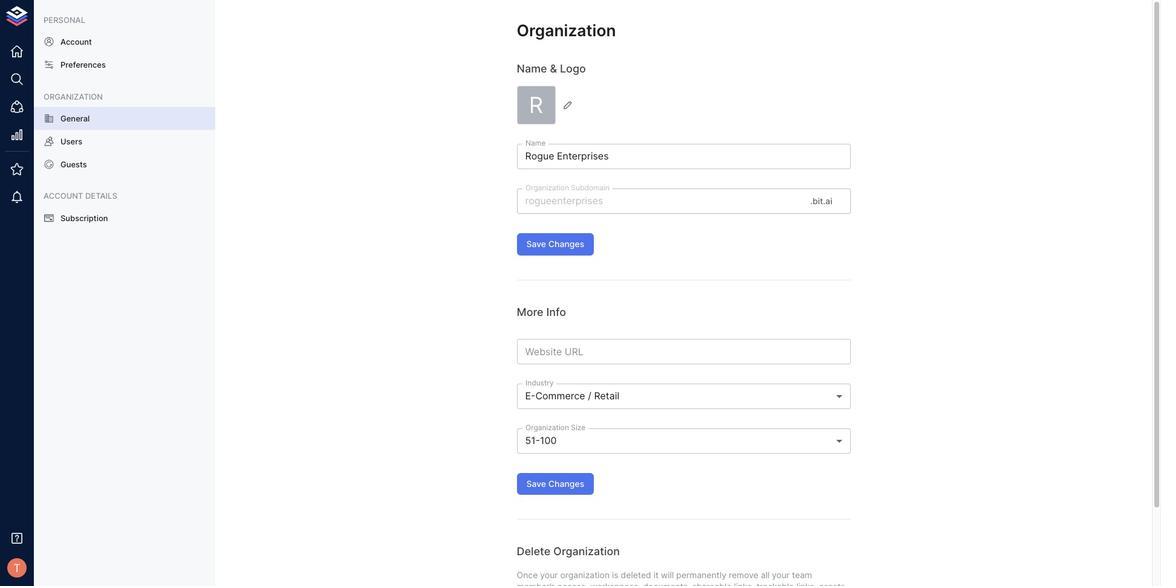 Task type: locate. For each thing, give the bounding box(es) containing it.
1 save changes from the top
[[527, 239, 585, 249]]

your up "trackable" in the right bottom of the page
[[772, 570, 790, 581]]

your up 'member's'
[[540, 570, 558, 581]]

general link
[[34, 107, 215, 130]]

links, down the team
[[797, 582, 817, 587]]

1 your from the left
[[540, 570, 558, 581]]

organization up logo
[[517, 21, 616, 40]]

1 vertical spatial changes
[[549, 479, 585, 489]]

1 save from the top
[[527, 239, 546, 249]]

0 horizontal spatial links,
[[734, 582, 755, 587]]

links, down remove
[[734, 582, 755, 587]]

organization left subdomain
[[525, 183, 569, 192]]

users
[[61, 137, 82, 146]]

delete
[[517, 546, 551, 559]]

1 vertical spatial save changes
[[527, 479, 585, 489]]

2 save from the top
[[527, 479, 546, 489]]

name for name & logo
[[517, 62, 547, 75]]

0 vertical spatial name
[[517, 62, 547, 75]]

logo
[[560, 62, 586, 75]]

guests link
[[34, 153, 215, 176]]

save changes button
[[517, 234, 594, 256], [517, 474, 594, 496]]

changes down 100
[[549, 479, 585, 489]]

all
[[761, 570, 770, 581]]

0 vertical spatial save changes button
[[517, 234, 594, 256]]

save changes button down 100
[[517, 474, 594, 496]]

Industry field
[[517, 384, 851, 410]]

1 vertical spatial save changes button
[[517, 474, 594, 496]]

0 horizontal spatial your
[[540, 570, 558, 581]]

changes
[[549, 239, 585, 249], [549, 479, 585, 489]]

Organization Subdomain text field
[[517, 189, 806, 214]]

links,
[[734, 582, 755, 587], [797, 582, 817, 587]]

organization inside the organization size 51-100
[[525, 423, 569, 432]]

organization for organization subdomain
[[525, 183, 569, 192]]

it
[[654, 570, 659, 581]]

2 your from the left
[[772, 570, 790, 581]]

1 vertical spatial name
[[525, 138, 546, 148]]

your
[[540, 570, 558, 581], [772, 570, 790, 581]]

save changes down 100
[[527, 479, 585, 489]]

save changes down organization subdomain
[[527, 239, 585, 249]]

0 vertical spatial save changes
[[527, 239, 585, 249]]

name left '&'
[[517, 62, 547, 75]]

Name text field
[[517, 144, 851, 170]]

organization subdomain
[[525, 183, 610, 192]]

deleted
[[621, 570, 651, 581]]

details
[[85, 191, 117, 201]]

member's
[[517, 582, 555, 587]]

organization up 100
[[525, 423, 569, 432]]

name down r
[[525, 138, 546, 148]]

subscription
[[61, 213, 108, 223]]

r button
[[517, 86, 578, 125]]

changes down organization subdomain
[[549, 239, 585, 249]]

subscription link
[[34, 207, 215, 230]]

0 vertical spatial save
[[527, 239, 546, 249]]

name
[[517, 62, 547, 75], [525, 138, 546, 148]]

save changes button down organization subdomain
[[517, 234, 594, 256]]

size
[[571, 423, 585, 432]]

0 vertical spatial changes
[[549, 239, 585, 249]]

save
[[527, 239, 546, 249], [527, 479, 546, 489]]

users link
[[34, 130, 215, 153]]

1 horizontal spatial your
[[772, 570, 790, 581]]

name & logo
[[517, 62, 586, 75]]

1 vertical spatial save
[[527, 479, 546, 489]]

100
[[540, 435, 557, 447]]

save changes
[[527, 239, 585, 249], [527, 479, 585, 489]]

will
[[661, 570, 674, 581]]

1 horizontal spatial links,
[[797, 582, 817, 587]]

2 save changes from the top
[[527, 479, 585, 489]]

subdomain
[[571, 183, 610, 192]]

r
[[529, 92, 543, 119]]

organization
[[517, 21, 616, 40], [525, 183, 569, 192], [525, 423, 569, 432], [554, 546, 620, 559]]

account link
[[34, 30, 215, 53]]

t button
[[4, 555, 30, 582]]



Task type: vqa. For each thing, say whether or not it's contained in the screenshot.
middle help "image"
no



Task type: describe. For each thing, give the bounding box(es) containing it.
industry
[[525, 379, 554, 388]]

more
[[517, 306, 544, 319]]

name for name
[[525, 138, 546, 148]]

guests
[[61, 160, 87, 169]]

t
[[13, 562, 20, 575]]

51-
[[525, 435, 540, 447]]

organization up the organization
[[554, 546, 620, 559]]

team
[[792, 570, 813, 581]]

organization for organization size 51-100
[[525, 423, 569, 432]]

e-
[[525, 390, 536, 402]]

more info
[[517, 306, 566, 319]]

1 changes from the top
[[549, 239, 585, 249]]

once
[[517, 570, 538, 581]]

organization size 51-100
[[525, 423, 585, 447]]

is
[[612, 570, 619, 581]]

remove
[[729, 570, 759, 581]]

.bit.ai
[[811, 196, 833, 207]]

1 save changes button from the top
[[517, 234, 594, 256]]

2 changes from the top
[[549, 479, 585, 489]]

commerce
[[536, 390, 585, 402]]

once your organization is deleted it will permanently remove all your team member's access, workspaces, documents, shareable links, trackable links, asset
[[517, 570, 846, 587]]

/
[[588, 390, 592, 402]]

save changes for 2nd save changes button from the bottom of the page
[[527, 239, 585, 249]]

workspaces,
[[591, 582, 641, 587]]

account
[[61, 37, 92, 47]]

info
[[547, 306, 566, 319]]

delete organization
[[517, 546, 620, 559]]

personal
[[44, 15, 85, 25]]

general
[[61, 114, 90, 123]]

1 links, from the left
[[734, 582, 755, 587]]

trackable
[[757, 582, 794, 587]]

account
[[44, 191, 83, 201]]

account details
[[44, 191, 117, 201]]

2 save changes button from the top
[[517, 474, 594, 496]]

https:// text field
[[517, 339, 851, 365]]

organization
[[44, 92, 103, 101]]

Organization Size field
[[517, 429, 851, 454]]

access,
[[558, 582, 588, 587]]

2 links, from the left
[[797, 582, 817, 587]]

organization
[[561, 570, 610, 581]]

retail
[[594, 390, 620, 402]]

shareable
[[693, 582, 732, 587]]

preferences link
[[34, 53, 215, 77]]

preferences
[[61, 60, 106, 70]]

documents,
[[643, 582, 690, 587]]

&
[[550, 62, 557, 75]]

industry e-commerce / retail
[[525, 379, 620, 402]]

organization for organization
[[517, 21, 616, 40]]

permanently
[[677, 570, 727, 581]]

save changes for second save changes button from the top
[[527, 479, 585, 489]]



